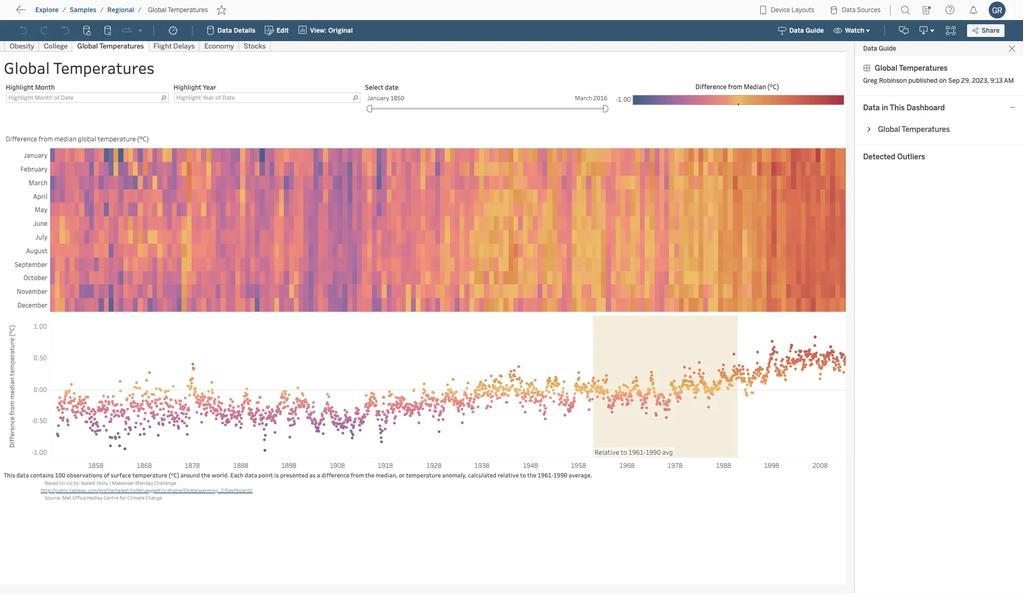 Task type: describe. For each thing, give the bounding box(es) containing it.
skip
[[27, 8, 45, 18]]

temperatures
[[168, 6, 208, 14]]

global temperatures
[[148, 6, 208, 14]]

explore link
[[35, 6, 59, 14]]

global
[[148, 6, 166, 14]]

3 / from the left
[[138, 6, 142, 14]]

samples
[[70, 6, 96, 14]]

1 / from the left
[[62, 6, 66, 14]]

to
[[47, 8, 56, 18]]

content
[[58, 8, 91, 18]]

global temperatures element
[[145, 6, 211, 14]]

samples link
[[69, 6, 97, 14]]



Task type: locate. For each thing, give the bounding box(es) containing it.
2 / from the left
[[100, 6, 104, 14]]

skip to content
[[27, 8, 91, 18]]

regional
[[107, 6, 134, 14]]

regional link
[[107, 6, 135, 14]]

/ right samples
[[100, 6, 104, 14]]

2 horizontal spatial /
[[138, 6, 142, 14]]

/ left "global"
[[138, 6, 142, 14]]

0 horizontal spatial /
[[62, 6, 66, 14]]

/ right to
[[62, 6, 66, 14]]

1 horizontal spatial /
[[100, 6, 104, 14]]

skip to content link
[[25, 6, 108, 20]]

/
[[62, 6, 66, 14], [100, 6, 104, 14], [138, 6, 142, 14]]

explore / samples / regional /
[[35, 6, 142, 14]]

explore
[[35, 6, 59, 14]]



Task type: vqa. For each thing, say whether or not it's contained in the screenshot.
the middle /
yes



